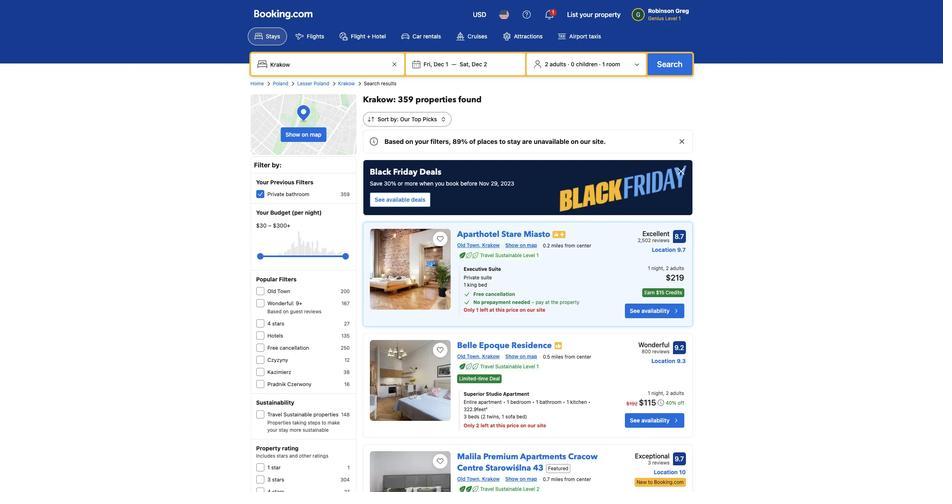 Task type: vqa. For each thing, say whether or not it's contained in the screenshot.


Task type: locate. For each thing, give the bounding box(es) containing it.
2 left 0
[[545, 61, 549, 68]]

center right 0.5
[[577, 354, 592, 360]]

at left "the"
[[546, 299, 550, 305]]

0 vertical spatial see availability link
[[625, 304, 685, 318]]

1 horizontal spatial bathroom
[[540, 399, 562, 405]]

reviews up location 10 new to booking.com
[[653, 460, 670, 466]]

free cancellation up prepayment
[[474, 291, 515, 297]]

, inside 1 night , 2 adults $219
[[664, 265, 665, 271]]

sustainable up the taking
[[284, 411, 312, 418]]

stars down rating
[[277, 453, 288, 459]]

0 vertical spatial by:
[[391, 116, 399, 123]]

3 town, from the top
[[467, 476, 481, 482]]

car rentals link
[[395, 28, 448, 45]]

0 vertical spatial more
[[405, 180, 418, 187]]

sustainability
[[256, 399, 294, 406]]

free up no
[[474, 291, 484, 297]]

0 vertical spatial location
[[652, 246, 676, 253]]

1 horizontal spatial ·
[[599, 61, 601, 68]]

1 vertical spatial –
[[532, 299, 535, 305]]

1 vertical spatial see availability link
[[625, 413, 685, 428]]

only
[[464, 307, 475, 313], [464, 423, 475, 429]]

price down sofa
[[507, 423, 519, 429]]

0 vertical spatial –
[[268, 222, 272, 229]]

2 only from the top
[[464, 423, 475, 429]]

travel for belle
[[481, 364, 494, 370]]

show inside show on map button
[[286, 131, 300, 138]]

stay inside travel sustainable properties 148 properties taking steps to make your stay more sustainable
[[279, 427, 289, 433]]

2 vertical spatial old town, krakow
[[457, 476, 500, 482]]

0 horizontal spatial dec
[[434, 61, 444, 68]]

0 horizontal spatial free
[[268, 345, 278, 351]]

2 • from the left
[[533, 399, 535, 405]]

wonderful
[[639, 341, 670, 349]]

site down pay
[[537, 307, 546, 313]]

2 horizontal spatial to
[[649, 479, 653, 485]]

1 vertical spatial availability
[[642, 417, 670, 424]]

1 vertical spatial left
[[481, 423, 489, 429]]

miles right 0.2
[[552, 243, 564, 249]]

0.2 miles from center
[[543, 243, 592, 249]]

0.7
[[543, 476, 550, 482]]

free cancellation
[[474, 291, 515, 297], [268, 345, 309, 351]]

1 horizontal spatial property
[[595, 11, 621, 18]]

3 inside the superior studio apartment entire apartment • 1 bedroom • 1 bathroom • 1 kitchen • 322.9feet² 3 beds (2 twins, 1 sofa bed) only 2 left at this price on our site
[[464, 414, 467, 420]]

property right "the"
[[560, 299, 580, 305]]

map for belle epoque residence
[[527, 353, 538, 360]]

1 horizontal spatial free
[[474, 291, 484, 297]]

miles for apartments
[[551, 476, 563, 482]]

earn $15 credits
[[645, 290, 683, 296]]

town, for malila
[[467, 476, 481, 482]]

to left make
[[322, 420, 326, 426]]

pradnik
[[268, 381, 286, 387]]

old left town
[[268, 288, 276, 294]]

based for based on guest reviews
[[268, 309, 282, 315]]

town, for aparthotel
[[467, 242, 481, 248]]

40% off
[[666, 400, 685, 406]]

level down "robinson"
[[666, 15, 678, 21]]

0 vertical spatial price
[[506, 307, 519, 313]]

sustainable for belle
[[496, 364, 522, 370]]

0 vertical spatial search
[[658, 59, 683, 69]]

this
[[496, 307, 505, 313], [497, 423, 506, 429]]

exceptional
[[635, 453, 670, 460]]

—
[[452, 61, 457, 68]]

level down 43
[[524, 486, 535, 492]]

night down location 9.7
[[652, 265, 664, 271]]

2 vertical spatial center
[[577, 476, 591, 482]]

0 horizontal spatial search
[[364, 80, 380, 87]]

1 vertical spatial your
[[256, 209, 269, 216]]

old town, krakow
[[457, 242, 500, 248], [457, 353, 500, 360], [457, 476, 500, 482]]

town, for belle
[[467, 353, 481, 360]]

price
[[506, 307, 519, 313], [507, 423, 519, 429]]

• right kitchen
[[589, 399, 591, 405]]

belle
[[457, 340, 477, 351]]

1 horizontal spatial private
[[464, 275, 480, 281]]

our down no prepayment needed – pay at the property
[[527, 307, 535, 313]]

1 vertical spatial property
[[560, 299, 580, 305]]

1 down greg
[[679, 15, 681, 21]]

town, down belle
[[467, 353, 481, 360]]

2 town, from the top
[[467, 353, 481, 360]]

filters up town
[[279, 276, 297, 283]]

by: for filter
[[272, 161, 282, 169]]

1 vertical spatial site
[[537, 423, 546, 429]]

map inside button
[[310, 131, 322, 138]]

other
[[299, 453, 311, 459]]

at down twins,
[[490, 423, 495, 429]]

2 old town, krakow from the top
[[457, 353, 500, 360]]

this inside the superior studio apartment entire apartment • 1 bedroom • 1 bathroom • 1 kitchen • 322.9feet² 3 beds (2 twins, 1 sofa bed) only 2 left at this price on our site
[[497, 423, 506, 429]]

night inside 1 night , 2 adults $219
[[652, 265, 664, 271]]

1 horizontal spatial free cancellation
[[474, 291, 515, 297]]

show on map
[[286, 131, 322, 138], [506, 242, 538, 248], [506, 353, 538, 360], [506, 476, 538, 482]]

1 horizontal spatial by:
[[391, 116, 399, 123]]

left inside the superior studio apartment entire apartment • 1 bedroom • 1 bathroom • 1 kitchen • 322.9feet² 3 beds (2 twins, 1 sofa bed) only 2 left at this price on our site
[[481, 423, 489, 429]]

by: right filter
[[272, 161, 282, 169]]

1 up $115
[[648, 390, 651, 396]]

2 vertical spatial our
[[528, 423, 536, 429]]

0 vertical spatial at
[[546, 299, 550, 305]]

0 vertical spatial 359
[[398, 94, 414, 105]]

location down excellent 2,502 reviews
[[652, 246, 676, 253]]

0 vertical spatial bathroom
[[286, 191, 310, 197]]

sustainable down starowiślna
[[496, 486, 522, 492]]

0 horizontal spatial ·
[[568, 61, 570, 68]]

miles for miasto
[[552, 243, 564, 249]]

see up wonderful element
[[630, 307, 640, 314]]

1 down residence at the bottom right of page
[[537, 364, 539, 370]]

travel down centre at the bottom of the page
[[481, 486, 494, 492]]

3 old town, krakow from the top
[[457, 476, 500, 482]]

1 left the room
[[603, 61, 605, 68]]

0 vertical spatial your
[[580, 11, 593, 18]]

1 , from the top
[[664, 265, 665, 271]]

night up $115
[[652, 390, 664, 396]]

level for apartments
[[524, 486, 535, 492]]

0 horizontal spatial private
[[268, 191, 285, 197]]

properties inside travel sustainable properties 148 properties taking steps to make your stay more sustainable
[[314, 411, 339, 418]]

krakow down starowiślna
[[482, 476, 500, 482]]

1 miles from the top
[[552, 243, 564, 249]]

1 left kitchen
[[567, 399, 569, 405]]

3 stars
[[268, 476, 284, 483]]

travel sustainable level 1 up the suite
[[481, 252, 539, 258]]

0 vertical spatial town,
[[467, 242, 481, 248]]

4 stars
[[268, 320, 284, 327]]

only 1 left at this price on our site
[[464, 307, 546, 313]]

location for belle epoque residence
[[652, 358, 676, 364]]

1 horizontal spatial 3
[[464, 414, 467, 420]]

travel for malila
[[481, 486, 494, 492]]

nov
[[479, 180, 490, 187]]

see available deals button
[[370, 193, 431, 207]]

free down hotels
[[268, 345, 278, 351]]

filter
[[254, 161, 270, 169]]

2 vertical spatial 3
[[268, 476, 271, 483]]

1 horizontal spatial search
[[658, 59, 683, 69]]

old for malila
[[457, 476, 466, 482]]

1 vertical spatial based
[[268, 309, 282, 315]]

travel up properties on the bottom
[[268, 411, 282, 418]]

wonderful: 9+
[[268, 300, 303, 307]]

1 travel sustainable level 1 from the top
[[481, 252, 539, 258]]

poland
[[273, 80, 289, 87], [314, 80, 329, 87]]

Where are you going? field
[[267, 57, 390, 72]]

reviews inside excellent 2,502 reviews
[[653, 237, 670, 243]]

1 horizontal spatial 359
[[398, 94, 414, 105]]

based
[[385, 138, 404, 145], [268, 309, 282, 315]]

old town, krakow down centre at the bottom of the page
[[457, 476, 500, 482]]

0 vertical spatial free cancellation
[[474, 291, 515, 297]]

to right the 'places'
[[500, 138, 506, 145]]

0 vertical spatial center
[[577, 243, 592, 249]]

0 horizontal spatial based
[[268, 309, 282, 315]]

aparthotel stare miasto image
[[370, 229, 451, 310]]

1
[[552, 9, 554, 15], [679, 15, 681, 21], [446, 61, 449, 68], [603, 61, 605, 68], [537, 252, 539, 258], [648, 265, 651, 271], [464, 282, 466, 288], [476, 307, 479, 313], [537, 364, 539, 370], [648, 390, 651, 396], [507, 399, 509, 405], [536, 399, 539, 405], [567, 399, 569, 405], [502, 414, 504, 420], [268, 464, 270, 471], [348, 465, 350, 471]]

rentals
[[423, 33, 441, 40]]

30%
[[384, 180, 396, 187]]

search inside button
[[658, 59, 683, 69]]

old down centre at the bottom of the page
[[457, 476, 466, 482]]

this down prepayment
[[496, 307, 505, 313]]

properties
[[268, 420, 291, 426]]

adults inside button
[[550, 61, 567, 68]]

1 vertical spatial 9.7
[[675, 455, 684, 463]]

location down wonderful 800 reviews
[[652, 358, 676, 364]]

1 horizontal spatial poland
[[314, 80, 329, 87]]

0 horizontal spatial poland
[[273, 80, 289, 87]]

more inside travel sustainable properties 148 properties taking steps to make your stay more sustainable
[[290, 427, 302, 433]]

this down twins,
[[497, 423, 506, 429]]

level for residence
[[524, 364, 535, 370]]

sat,
[[460, 61, 471, 68]]

1 vertical spatial bathroom
[[540, 399, 562, 405]]

friday
[[393, 167, 418, 178]]

reviews for belle epoque residence
[[653, 349, 670, 355]]

2 vertical spatial from
[[565, 476, 575, 482]]

0 horizontal spatial bathroom
[[286, 191, 310, 197]]

0.2
[[543, 243, 550, 249]]

only inside the superior studio apartment entire apartment • 1 bedroom • 1 bathroom • 1 kitchen • 322.9feet² 3 beds (2 twins, 1 sofa bed) only 2 left at this price on our site
[[464, 423, 475, 429]]

cancellation up prepayment
[[486, 291, 515, 297]]

2 see availability from the top
[[630, 417, 670, 424]]

3 from from the top
[[565, 476, 575, 482]]

old town, krakow down belle
[[457, 353, 500, 360]]

1 left list
[[552, 9, 554, 15]]

43
[[533, 463, 544, 474]]

0 vertical spatial 9.7
[[678, 246, 686, 253]]

private up king
[[464, 275, 480, 281]]

featured
[[548, 465, 569, 471]]

miles for residence
[[552, 354, 564, 360]]

belle epoque residence image
[[370, 340, 451, 421]]

availability down $15 on the bottom right
[[642, 307, 670, 314]]

3 inside exceptional 3 reviews
[[648, 460, 651, 466]]

adults left 0
[[550, 61, 567, 68]]

aparthotel stare miasto
[[457, 229, 551, 240]]

see availability down the earn
[[630, 307, 670, 314]]

our
[[400, 116, 410, 123]]

1 vertical spatial 3
[[648, 460, 651, 466]]

1 horizontal spatial stay
[[508, 138, 521, 145]]

search for search
[[658, 59, 683, 69]]

kazimierz
[[268, 369, 291, 375]]

0.5 miles from center
[[543, 354, 592, 360]]

level down residence at the bottom right of page
[[524, 364, 535, 370]]

1 night , 2 adults $219
[[648, 265, 685, 282]]

when
[[420, 180, 434, 187]]

2023
[[501, 180, 515, 187]]

home link
[[251, 80, 264, 87]]

adults inside 1 night , 2 adults $219
[[671, 265, 685, 271]]

travel sustainable level 1 up 'deal' at the right bottom of page
[[481, 364, 539, 370]]

cruises link
[[450, 28, 494, 45]]

2 miles from the top
[[552, 354, 564, 360]]

0 vertical spatial private
[[268, 191, 285, 197]]

properties for sustainable
[[314, 411, 339, 418]]

1 horizontal spatial more
[[405, 180, 418, 187]]

0 vertical spatial see availability
[[630, 307, 670, 314]]

2 night from the top
[[652, 390, 664, 396]]

old town
[[268, 288, 290, 294]]

see
[[375, 196, 385, 203], [630, 307, 640, 314], [630, 417, 640, 424]]

sustainable up the suite
[[496, 252, 522, 258]]

0 vertical spatial adults
[[550, 61, 567, 68]]

9.7 down 8.7 on the right of page
[[678, 246, 686, 253]]

at inside the superior studio apartment entire apartment • 1 bedroom • 1 bathroom • 1 kitchen • 322.9feet² 3 beds (2 twins, 1 sofa bed) only 2 left at this price on our site
[[490, 423, 495, 429]]

1 vertical spatial see
[[630, 307, 640, 314]]

miasto
[[524, 229, 551, 240]]

only down the beds
[[464, 423, 475, 429]]

1 vertical spatial ,
[[664, 390, 665, 396]]

4
[[268, 320, 271, 327]]

1 vertical spatial free
[[268, 345, 278, 351]]

0 vertical spatial old town, krakow
[[457, 242, 500, 248]]

• left kitchen
[[563, 399, 566, 405]]

center down cracow
[[577, 476, 591, 482]]

map for aparthotel stare miasto
[[527, 242, 538, 248]]

adults for 1 night , 2 adults $219
[[671, 265, 685, 271]]

pradnik czerwony
[[268, 381, 312, 387]]

usd button
[[468, 5, 491, 24]]

2 poland from the left
[[314, 80, 329, 87]]

2 your from the top
[[256, 209, 269, 216]]

1 horizontal spatial dec
[[472, 61, 482, 68]]

1 inside 1 night , 2 adults $219
[[648, 265, 651, 271]]

2 vertical spatial your
[[268, 427, 278, 433]]

adults up 40% off
[[671, 390, 685, 396]]

1 dec from the left
[[434, 61, 444, 68]]

1 horizontal spatial properties
[[416, 94, 457, 105]]

private down previous
[[268, 191, 285, 197]]

by: left our
[[391, 116, 399, 123]]

304
[[341, 477, 350, 483]]

availability down $115
[[642, 417, 670, 424]]

3 down 1 star
[[268, 476, 271, 483]]

czerwony
[[287, 381, 312, 387]]

travel up executive suite
[[481, 252, 494, 258]]

see availability link
[[625, 304, 685, 318], [625, 413, 685, 428]]

excellent
[[643, 230, 670, 237]]

stars
[[272, 320, 284, 327], [277, 453, 288, 459], [272, 476, 284, 483]]

3
[[464, 414, 467, 420], [648, 460, 651, 466], [268, 476, 271, 483]]

stay left are
[[508, 138, 521, 145]]

3 • from the left
[[563, 399, 566, 405]]

private suite 1 king bed
[[464, 275, 492, 288]]

greg
[[676, 7, 689, 14]]

king
[[468, 282, 477, 288]]

stars inside the property rating includes stars and other ratings
[[277, 453, 288, 459]]

1 vertical spatial old town, krakow
[[457, 353, 500, 360]]

1 vertical spatial night
[[652, 390, 664, 396]]

1 left king
[[464, 282, 466, 288]]

2 down the beds
[[476, 423, 480, 429]]

2 vertical spatial miles
[[551, 476, 563, 482]]

lesser poland
[[297, 80, 329, 87]]

properties inside "element"
[[416, 94, 457, 105]]

location up "booking.com"
[[654, 469, 678, 476]]

1 vertical spatial to
[[322, 420, 326, 426]]

center right 0.2
[[577, 243, 592, 249]]

0 horizontal spatial 3
[[268, 476, 271, 483]]

on inside the superior studio apartment entire apartment • 1 bedroom • 1 bathroom • 1 kitchen • 322.9feet² 3 beds (2 twins, 1 sofa bed) only 2 left at this price on our site
[[521, 423, 527, 429]]

dec right fri,
[[434, 61, 444, 68]]

2 , from the top
[[664, 390, 665, 396]]

from for miasto
[[565, 243, 576, 249]]

0 vertical spatial properties
[[416, 94, 457, 105]]

malila premium apartments cracow centre starowiślna 43 link
[[457, 448, 598, 474]]

apartments
[[521, 451, 567, 462]]

1 your from the top
[[256, 179, 269, 186]]

1 inside robinson greg genius level 1
[[679, 15, 681, 21]]

2 vertical spatial town,
[[467, 476, 481, 482]]

1 night from the top
[[652, 265, 664, 271]]

2 vertical spatial at
[[490, 423, 495, 429]]

see down save
[[375, 196, 385, 203]]

16
[[345, 381, 350, 387]]

travel sustainable level 1 for epoque
[[481, 364, 539, 370]]

0 vertical spatial 3
[[464, 414, 467, 420]]

based down our
[[385, 138, 404, 145]]

usd
[[473, 11, 487, 18]]

price down 'needed'
[[506, 307, 519, 313]]

1 from from the top
[[565, 243, 576, 249]]

stars right 4
[[272, 320, 284, 327]]

town, down aparthotel
[[467, 242, 481, 248]]

private inside "private suite 1 king bed"
[[464, 275, 480, 281]]

based for based on your filters, 89% of places to stay are unavailable on our site.
[[385, 138, 404, 145]]

your
[[256, 179, 269, 186], [256, 209, 269, 216]]

center for aparthotel stare miasto
[[577, 243, 592, 249]]

0.5
[[543, 354, 550, 360]]

see down the $192
[[630, 417, 640, 424]]

0 horizontal spatial free cancellation
[[268, 345, 309, 351]]

guest
[[290, 309, 303, 315]]

2 vertical spatial location
[[654, 469, 678, 476]]

more
[[405, 180, 418, 187], [290, 427, 302, 433]]

1 down the superior studio apartment link
[[536, 399, 539, 405]]

1 vertical spatial properties
[[314, 411, 339, 418]]

exceptional 3 reviews
[[635, 453, 670, 466]]

search results
[[364, 80, 397, 87]]

stays
[[266, 33, 280, 40]]

krakow down aparthotel
[[482, 242, 500, 248]]

your
[[580, 11, 593, 18], [415, 138, 429, 145], [268, 427, 278, 433]]

our inside the superior studio apartment entire apartment • 1 bedroom • 1 bathroom • 1 kitchen • 322.9feet² 3 beds (2 twins, 1 sofa bed) only 2 left at this price on our site
[[528, 423, 536, 429]]

old down belle
[[457, 353, 466, 360]]

old down aparthotel
[[457, 242, 466, 248]]

location inside location 10 new to booking.com
[[654, 469, 678, 476]]

0 vertical spatial see
[[375, 196, 385, 203]]

stars down the star
[[272, 476, 284, 483]]

krakow down the 'epoque'
[[482, 353, 500, 360]]

center for malila premium apartments cracow centre starowiślna 43
[[577, 476, 591, 482]]

reviews up location 9.7
[[653, 237, 670, 243]]

1 horizontal spatial based
[[385, 138, 404, 145]]

bathroom down the superior studio apartment link
[[540, 399, 562, 405]]

property up taxis
[[595, 11, 621, 18]]

to for steps
[[322, 420, 326, 426]]

fri,
[[424, 61, 432, 68]]

your down filter
[[256, 179, 269, 186]]

0 vertical spatial site
[[537, 307, 546, 313]]

0 horizontal spatial properties
[[314, 411, 339, 418]]

children
[[576, 61, 598, 68]]

0 vertical spatial from
[[565, 243, 576, 249]]

sat, dec 2 button
[[457, 57, 491, 72]]

2 from from the top
[[565, 354, 576, 360]]

this property is part of our preferred partner program. it's committed to providing excellent service and good value. it'll pay us a higher commission if you make a booking. image
[[555, 342, 563, 350], [555, 342, 563, 350]]

see availability link down $115
[[625, 413, 685, 428]]

2 vertical spatial stars
[[272, 476, 284, 483]]

0 vertical spatial this
[[496, 307, 505, 313]]

1 town, from the top
[[467, 242, 481, 248]]

2 travel sustainable level 1 from the top
[[481, 364, 539, 370]]

reviews inside exceptional 3 reviews
[[653, 460, 670, 466]]

1 • from the left
[[503, 399, 506, 405]]

location 9.7
[[652, 246, 686, 253]]

0 vertical spatial filters
[[296, 179, 314, 186]]

miles right 0.5
[[552, 354, 564, 360]]

• right the apartment
[[503, 399, 506, 405]]

filters up private bathroom
[[296, 179, 314, 186]]

1 vertical spatial see availability
[[630, 417, 670, 424]]

1 vertical spatial more
[[290, 427, 302, 433]]

359 inside "element"
[[398, 94, 414, 105]]

0 vertical spatial based
[[385, 138, 404, 145]]

list your property
[[568, 11, 621, 18]]

1 old town, krakow from the top
[[457, 242, 500, 248]]

search results updated. krakow: 359 properties found. applied filters: private bathroom, apartments, guesthouses, bed and breakfasts, homestays, ryokans, farm stays, resort villages, villas, campgrounds, boats, condo hotels, vacation homes, country houses, luxury tents, riads, chalets, condos, cottages, gites. element
[[363, 94, 693, 106]]

deals
[[420, 167, 442, 178]]

2 up 40%
[[666, 390, 669, 396]]

0 vertical spatial ,
[[664, 265, 665, 271]]

3 up location 10 new to booking.com
[[648, 460, 651, 466]]

3 miles from the top
[[551, 476, 563, 482]]

to inside travel sustainable properties 148 properties taking steps to make your stay more sustainable
[[322, 420, 326, 426]]

our left site.
[[580, 138, 591, 145]]

1 down no
[[476, 307, 479, 313]]

found
[[459, 94, 482, 105]]

credits
[[666, 290, 683, 296]]

stay down properties on the bottom
[[279, 427, 289, 433]]

travel up time on the bottom right of the page
[[481, 364, 494, 370]]

show on map for malila
[[506, 476, 538, 482]]

0 vertical spatial availability
[[642, 307, 670, 314]]

level for miasto
[[524, 252, 535, 258]]

your for your previous filters
[[256, 179, 269, 186]]

sustainable up 'deal' at the right bottom of page
[[496, 364, 522, 370]]

1 horizontal spatial cancellation
[[486, 291, 515, 297]]

359
[[398, 94, 414, 105], [341, 191, 350, 197]]

cracow
[[569, 451, 598, 462]]

1 vertical spatial private
[[464, 275, 480, 281]]

your account menu robinson greg genius level 1 element
[[632, 4, 693, 22]]

this property is part of our preferred plus program. it's committed to providing outstanding service and excellent value. it'll pay us a higher commission if you make a booking. image
[[553, 231, 566, 238], [553, 231, 566, 238]]

group
[[260, 250, 346, 263]]

needed
[[512, 299, 530, 305]]

town, down centre at the bottom of the page
[[467, 476, 481, 482]]

reviews for malila premium apartments cracow centre starowiślna 43
[[653, 460, 670, 466]]

night
[[652, 265, 664, 271], [652, 390, 664, 396]]

excellent 2,502 reviews
[[638, 230, 670, 243]]

0 horizontal spatial more
[[290, 427, 302, 433]]

reviews inside wonderful 800 reviews
[[653, 349, 670, 355]]

1 inside 2 adults · 0 children · 1 room button
[[603, 61, 605, 68]]

1 vertical spatial search
[[364, 80, 380, 87]]

travel for aparthotel
[[481, 252, 494, 258]]

0 horizontal spatial to
[[322, 420, 326, 426]]

sort by: our top picks
[[378, 116, 437, 123]]

2 horizontal spatial your
[[580, 11, 593, 18]]

location for aparthotel stare miasto
[[652, 246, 676, 253]]



Task type: describe. For each thing, give the bounding box(es) containing it.
1 left —
[[446, 61, 449, 68]]

2 availability from the top
[[642, 417, 670, 424]]

bathroom inside the superior studio apartment entire apartment • 1 bedroom • 1 bathroom • 1 kitchen • 322.9feet² 3 beds (2 twins, 1 sofa bed) only 2 left at this price on our site
[[540, 399, 562, 405]]

filter by:
[[254, 161, 282, 169]]

old town, krakow for malila
[[457, 476, 500, 482]]

1 vertical spatial your
[[415, 138, 429, 145]]

2 inside 1 night , 2 adults $219
[[666, 265, 669, 271]]

site.
[[593, 138, 606, 145]]

1 see availability from the top
[[630, 307, 670, 314]]

based on guest reviews
[[268, 309, 322, 315]]

1 inside "private suite 1 king bed"
[[464, 282, 466, 288]]

scored 8.7 element
[[673, 230, 686, 243]]

superior studio apartment entire apartment • 1 bedroom • 1 bathroom • 1 kitchen • 322.9feet² 3 beds (2 twins, 1 sofa bed) only 2 left at this price on our site
[[464, 391, 591, 429]]

2 down 43
[[537, 486, 540, 492]]

0 vertical spatial our
[[580, 138, 591, 145]]

property
[[256, 445, 281, 452]]

suite
[[481, 275, 492, 281]]

airport
[[570, 33, 588, 40]]

krakow for aparthotel
[[482, 242, 500, 248]]

1 see availability link from the top
[[625, 304, 685, 318]]

2 vertical spatial see
[[630, 417, 640, 424]]

town
[[278, 288, 290, 294]]

scored 9.2 element
[[673, 341, 686, 354]]

your for your budget (per night)
[[256, 209, 269, 216]]

stars for 4 stars
[[272, 320, 284, 327]]

show on map for aparthotel
[[506, 242, 538, 248]]

black friday deals image
[[364, 160, 693, 215]]

1 vertical spatial filters
[[279, 276, 297, 283]]

38
[[344, 369, 350, 375]]

0 horizontal spatial cancellation
[[280, 345, 309, 351]]

old town, krakow for aparthotel
[[457, 242, 500, 248]]

stare
[[502, 229, 522, 240]]

available
[[387, 196, 410, 203]]

9.2
[[675, 344, 684, 351]]

beds
[[468, 414, 480, 420]]

price inside the superior studio apartment entire apartment • 1 bedroom • 1 bathroom • 1 kitchen • 322.9feet² 3 beds (2 twins, 1 sofa bed) only 2 left at this price on our site
[[507, 423, 519, 429]]

booking.com image
[[254, 10, 312, 19]]

taxis
[[589, 33, 601, 40]]

no prepayment needed – pay at the property
[[474, 299, 580, 305]]

time
[[479, 376, 489, 382]]

1 only from the top
[[464, 307, 475, 313]]

wonderful element
[[639, 340, 670, 350]]

to for places
[[500, 138, 506, 145]]

more inside black friday deals save 30% or more when you book before nov 29, 2023
[[405, 180, 418, 187]]

show for malila
[[506, 476, 519, 482]]

book
[[446, 180, 459, 187]]

flights
[[307, 33, 324, 40]]

reviews right the guest
[[304, 309, 322, 315]]

excellent element
[[638, 229, 670, 239]]

see available deals
[[375, 196, 426, 203]]

by: for sort
[[391, 116, 399, 123]]

room
[[607, 61, 621, 68]]

krakow down where are you going? field
[[338, 80, 355, 87]]

show on map inside button
[[286, 131, 322, 138]]

stars for 3 stars
[[272, 476, 284, 483]]

level inside robinson greg genius level 1
[[666, 15, 678, 21]]

2 inside the superior studio apartment entire apartment • 1 bedroom • 1 bathroom • 1 kitchen • 322.9feet² 3 beds (2 twins, 1 sofa bed) only 2 left at this price on our site
[[476, 423, 480, 429]]

adults for 1 night , 2 adults
[[671, 390, 685, 396]]

old for belle
[[457, 353, 466, 360]]

2 right sat,
[[484, 61, 487, 68]]

apartment
[[479, 399, 502, 405]]

black friday deals save 30% or more when you book before nov 29, 2023
[[370, 167, 515, 187]]

flights link
[[289, 28, 331, 45]]

1 horizontal spatial –
[[532, 299, 535, 305]]

or
[[398, 180, 403, 187]]

new
[[637, 479, 647, 485]]

malila
[[457, 451, 482, 462]]

fri, dec 1 — sat, dec 2
[[424, 61, 487, 68]]

results
[[381, 80, 397, 87]]

your inside travel sustainable properties 148 properties taking steps to make your stay more sustainable
[[268, 427, 278, 433]]

attractions link
[[496, 28, 550, 45]]

private for private suite 1 king bed
[[464, 275, 480, 281]]

1 vertical spatial at
[[490, 307, 495, 313]]

1 availability from the top
[[642, 307, 670, 314]]

the
[[551, 299, 559, 305]]

0 vertical spatial left
[[480, 307, 489, 313]]

your previous filters
[[256, 179, 314, 186]]

properties for 359
[[416, 94, 457, 105]]

+
[[367, 33, 371, 40]]

1 up 304
[[348, 465, 350, 471]]

center for belle epoque residence
[[577, 354, 592, 360]]

pay
[[536, 299, 544, 305]]

29,
[[491, 180, 499, 187]]

apartment
[[503, 391, 530, 397]]

1 button
[[540, 5, 559, 24]]

show for belle
[[506, 353, 519, 360]]

12
[[345, 357, 350, 363]]

you
[[435, 180, 445, 187]]

off
[[678, 400, 685, 406]]

krakow for malila
[[482, 476, 500, 482]]

9.3
[[677, 358, 686, 364]]

prepayment
[[482, 299, 511, 305]]

stays link
[[248, 28, 287, 45]]

lesser
[[297, 80, 313, 87]]

1 left the star
[[268, 464, 270, 471]]

krakow for belle
[[482, 353, 500, 360]]

200
[[341, 288, 350, 294]]

on inside button
[[302, 131, 309, 138]]

9.7 inside 'scored 9.7' element
[[675, 455, 684, 463]]

$219
[[666, 273, 685, 282]]

poland link
[[273, 80, 289, 87]]

1 vertical spatial 359
[[341, 191, 350, 197]]

booking.com
[[654, 479, 684, 485]]

night for 1 night , 2 adults
[[652, 390, 664, 396]]

scored 9.7 element
[[673, 453, 686, 466]]

322.9feet²
[[464, 407, 488, 413]]

0 vertical spatial property
[[595, 11, 621, 18]]

malila premium apartments cracow centre starowiślna 43 image
[[370, 451, 451, 492]]

800
[[642, 349, 651, 355]]

0 horizontal spatial –
[[268, 222, 272, 229]]

4 • from the left
[[589, 399, 591, 405]]

167
[[342, 301, 350, 307]]

from for apartments
[[565, 476, 575, 482]]

map for malila premium apartments cracow centre starowiślna 43
[[527, 476, 538, 482]]

2 see availability link from the top
[[625, 413, 685, 428]]

bed)
[[517, 414, 527, 420]]

star
[[271, 464, 281, 471]]

location 10 new to booking.com
[[637, 469, 686, 485]]

travel sustainable level 1 for stare
[[481, 252, 539, 258]]

2,502
[[638, 237, 651, 243]]

1 left sofa
[[502, 414, 504, 420]]

flight
[[351, 33, 366, 40]]

1 vertical spatial free cancellation
[[268, 345, 309, 351]]

exceptional element
[[635, 451, 670, 461]]

1 star
[[268, 464, 281, 471]]

old town, krakow for belle
[[457, 353, 500, 360]]

superior
[[464, 391, 485, 397]]

superior studio apartment link
[[464, 391, 601, 398]]

to inside location 10 new to booking.com
[[649, 479, 653, 485]]

sustainable for malila
[[496, 486, 522, 492]]

see inside see available deals button
[[375, 196, 385, 203]]

250
[[341, 345, 350, 351]]

9+
[[296, 300, 303, 307]]

suite
[[489, 266, 501, 272]]

no
[[474, 299, 480, 305]]

show for aparthotel
[[506, 242, 519, 248]]

2 dec from the left
[[472, 61, 482, 68]]

1 down apartment
[[507, 399, 509, 405]]

, for 1 night , 2 adults
[[664, 390, 665, 396]]

limited-time deal
[[460, 376, 500, 382]]

search for search results
[[364, 80, 380, 87]]

0 vertical spatial stay
[[508, 138, 521, 145]]

site inside the superior studio apartment entire apartment • 1 bedroom • 1 bathroom • 1 kitchen • 322.9feet² 3 beds (2 twins, 1 sofa bed) only 2 left at this price on our site
[[537, 423, 546, 429]]

sustainable for aparthotel
[[496, 252, 522, 258]]

0 horizontal spatial property
[[560, 299, 580, 305]]

$300+
[[273, 222, 291, 229]]

krakow link
[[338, 80, 355, 87]]

1 inside 1 dropdown button
[[552, 9, 554, 15]]

$115
[[639, 398, 656, 407]]

1 · from the left
[[568, 61, 570, 68]]

krakow:
[[363, 94, 396, 105]]

show on map for belle
[[506, 353, 538, 360]]

from for residence
[[565, 354, 576, 360]]

list
[[568, 11, 578, 18]]

sustainable inside travel sustainable properties 148 properties taking steps to make your stay more sustainable
[[284, 411, 312, 418]]

night for 1 night , 2 adults $219
[[652, 265, 664, 271]]

1 poland from the left
[[273, 80, 289, 87]]

travel inside travel sustainable properties 148 properties taking steps to make your stay more sustainable
[[268, 411, 282, 418]]

(per
[[292, 209, 304, 216]]

$192
[[627, 401, 638, 407]]

0.7 miles from center
[[543, 476, 591, 482]]

1 up "executive suite" link
[[537, 252, 539, 258]]

reviews for aparthotel stare miasto
[[653, 237, 670, 243]]

robinson greg genius level 1
[[649, 7, 689, 21]]

0 vertical spatial cancellation
[[486, 291, 515, 297]]

popular
[[256, 276, 278, 283]]

belle epoque residence link
[[457, 337, 552, 351]]

entire
[[464, 399, 477, 405]]

lesser poland link
[[297, 80, 329, 87]]

2 · from the left
[[599, 61, 601, 68]]

2 inside button
[[545, 61, 549, 68]]

1 vertical spatial our
[[527, 307, 535, 313]]

your budget (per night)
[[256, 209, 322, 216]]

centre
[[457, 463, 484, 474]]

private for private bathroom
[[268, 191, 285, 197]]

executive suite link
[[464, 266, 601, 273]]

2 adults · 0 children · 1 room button
[[530, 57, 643, 72]]

old for aparthotel
[[457, 242, 466, 248]]

and
[[289, 453, 298, 459]]

, for 1 night , 2 adults $219
[[664, 265, 665, 271]]



